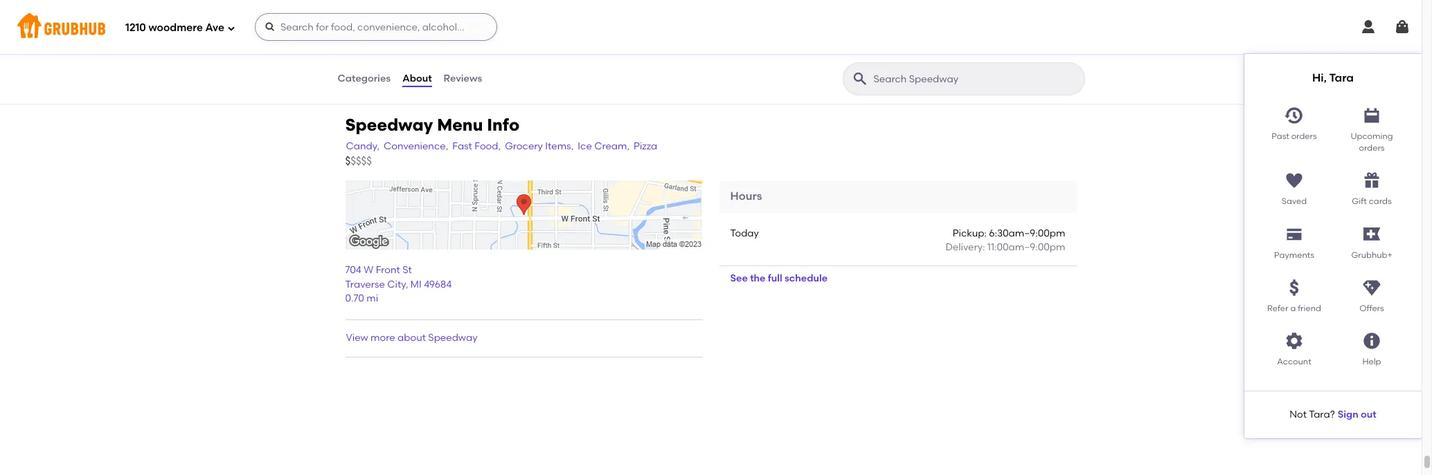 Task type: vqa. For each thing, say whether or not it's contained in the screenshot.
No
no



Task type: describe. For each thing, give the bounding box(es) containing it.
0 vertical spatial speedway
[[345, 115, 433, 135]]

convenience,
[[384, 141, 448, 152]]

mi
[[411, 279, 422, 291]]

11:00am–9:00pm
[[988, 242, 1066, 253]]

saved link
[[1256, 166, 1334, 208]]

cream,
[[594, 141, 630, 152]]

friend
[[1298, 304, 1322, 314]]

grubhub plus flag logo image
[[1364, 228, 1381, 241]]

full
[[768, 273, 783, 285]]

svg image for gift cards
[[1363, 171, 1382, 191]]

svg image inside offers link
[[1363, 279, 1382, 298]]

svg image inside payments link
[[1285, 225, 1304, 244]]

0.70
[[345, 293, 364, 305]]

704 w front st traverse city , mi 49684 0.70 mi
[[345, 265, 452, 305]]

ice
[[578, 141, 592, 152]]

svg image inside upcoming orders link
[[1363, 106, 1382, 125]]

1210 woodmere ave
[[125, 21, 224, 34]]

menu
[[437, 115, 483, 135]]

help button
[[1334, 327, 1411, 369]]

about button
[[402, 54, 433, 104]]

candy, convenience, fast food, grocery items, ice cream, pizza
[[346, 141, 658, 152]]

,
[[406, 279, 408, 291]]

saved
[[1282, 197, 1307, 207]]

out
[[1361, 409, 1377, 421]]

Search Speedway search field
[[873, 73, 1080, 86]]

candy, button
[[345, 139, 380, 155]]

see the full schedule button
[[719, 267, 839, 292]]

svg image for past orders
[[1285, 106, 1304, 125]]

grubhub+
[[1352, 251, 1393, 260]]

main navigation navigation
[[0, 0, 1422, 439]]

1 vertical spatial speedway
[[428, 333, 478, 345]]

tara for not
[[1309, 409, 1331, 421]]

account
[[1278, 358, 1312, 367]]

svg image for saved
[[1285, 171, 1304, 191]]

refer a friend
[[1268, 304, 1322, 314]]

grocery items, button
[[504, 139, 574, 155]]

speedway menu info
[[345, 115, 520, 135]]

upcoming orders link
[[1334, 100, 1411, 155]]

offers
[[1360, 304, 1385, 314]]

hours
[[731, 190, 762, 203]]

orders for past orders
[[1292, 131, 1317, 141]]

magnifying glass icon image
[[852, 71, 868, 87]]

past orders link
[[1256, 100, 1334, 155]]

payments link
[[1256, 219, 1334, 262]]

gift
[[1352, 197, 1367, 207]]

ave
[[205, 21, 224, 34]]

1210
[[125, 21, 146, 34]]

w
[[364, 265, 374, 277]]

reviews
[[444, 73, 482, 84]]

info
[[487, 115, 520, 135]]

?
[[1331, 409, 1335, 421]]

schedule
[[785, 273, 828, 285]]

6:30am–9:00pm
[[989, 228, 1066, 239]]

orders for upcoming orders
[[1360, 143, 1385, 153]]

$
[[345, 155, 351, 168]]

the
[[750, 273, 766, 285]]

tara for hi,
[[1330, 71, 1354, 85]]

upcoming orders
[[1351, 131, 1394, 153]]

49684
[[424, 279, 452, 291]]



Task type: locate. For each thing, give the bounding box(es) containing it.
svg image inside "help" button
[[1363, 332, 1382, 352]]

st
[[403, 265, 412, 277]]

gift cards link
[[1334, 166, 1411, 208]]

more
[[371, 333, 395, 345]]

convenience, button
[[383, 139, 449, 155]]

city
[[387, 279, 406, 291]]

orders down upcoming
[[1360, 143, 1385, 153]]

svg image up saved
[[1285, 171, 1304, 191]]

orders right 'past'
[[1292, 131, 1317, 141]]

refer
[[1268, 304, 1289, 314]]

svg image up help
[[1363, 332, 1382, 352]]

refer a friend button
[[1256, 273, 1334, 316]]

pizza
[[634, 141, 658, 152]]

ice cream, button
[[577, 139, 630, 155]]

704
[[345, 265, 362, 277]]

not
[[1290, 409, 1307, 421]]

mi
[[367, 293, 378, 305]]

items,
[[545, 141, 574, 152]]

tara
[[1330, 71, 1354, 85], [1309, 409, 1331, 421]]

1 horizontal spatial orders
[[1360, 143, 1385, 153]]

delivery:
[[946, 242, 985, 253]]

gift cards
[[1352, 197, 1392, 207]]

svg image
[[1361, 19, 1377, 35], [1394, 19, 1411, 35], [265, 21, 276, 33], [227, 24, 236, 32], [1363, 106, 1382, 125], [1285, 225, 1304, 244], [1285, 279, 1304, 298], [1363, 279, 1382, 298], [1285, 332, 1304, 352]]

front
[[376, 265, 400, 277]]

svg image inside account link
[[1285, 332, 1304, 352]]

svg image inside gift cards link
[[1363, 171, 1382, 191]]

food,
[[475, 141, 501, 152]]

1 vertical spatial tara
[[1309, 409, 1331, 421]]

fast
[[453, 141, 472, 152]]

svg image
[[1285, 106, 1304, 125], [1285, 171, 1304, 191], [1363, 171, 1382, 191], [1363, 332, 1382, 352]]

categories button
[[337, 54, 392, 104]]

$$$$$
[[345, 155, 372, 168]]

speedway
[[345, 115, 433, 135], [428, 333, 478, 345]]

reviews button
[[443, 54, 483, 104]]

today
[[731, 228, 759, 239]]

view more about speedway
[[346, 333, 478, 345]]

grubhub+ button
[[1334, 219, 1411, 262]]

pizza button
[[633, 139, 658, 155]]

see the full schedule
[[731, 273, 828, 285]]

candy,
[[346, 141, 380, 152]]

cards
[[1369, 197, 1392, 207]]

grocery
[[505, 141, 543, 152]]

woodmere
[[149, 21, 203, 34]]

about
[[398, 333, 426, 345]]

sign
[[1338, 409, 1359, 421]]

upcoming
[[1351, 131, 1394, 141]]

svg image up gift cards
[[1363, 171, 1382, 191]]

not tara ? sign out
[[1290, 409, 1377, 421]]

categories
[[338, 73, 391, 84]]

svg image inside refer a friend button
[[1285, 279, 1304, 298]]

help
[[1363, 358, 1382, 367]]

tara right hi, on the right of the page
[[1330, 71, 1354, 85]]

svg image up past orders
[[1285, 106, 1304, 125]]

pickup: 6:30am–9:00pm delivery: 11:00am–9:00pm
[[946, 228, 1066, 253]]

a
[[1291, 304, 1296, 314]]

see
[[731, 273, 748, 285]]

svg image for help
[[1363, 332, 1382, 352]]

1 vertical spatial orders
[[1360, 143, 1385, 153]]

traverse
[[345, 279, 385, 291]]

account link
[[1256, 327, 1334, 369]]

about
[[403, 73, 432, 84]]

tara right not
[[1309, 409, 1331, 421]]

hi,
[[1313, 71, 1327, 85]]

Search for food, convenience, alcohol... search field
[[255, 13, 497, 41]]

0 vertical spatial tara
[[1330, 71, 1354, 85]]

0 vertical spatial orders
[[1292, 131, 1317, 141]]

0 horizontal spatial orders
[[1292, 131, 1317, 141]]

sign out button
[[1338, 403, 1377, 428]]

orders inside past orders link
[[1292, 131, 1317, 141]]

speedway right "about" on the bottom of page
[[428, 333, 478, 345]]

fast food, button
[[452, 139, 502, 155]]

hi, tara
[[1313, 71, 1354, 85]]

pickup:
[[953, 228, 987, 239]]

past
[[1272, 131, 1290, 141]]

svg image inside past orders link
[[1285, 106, 1304, 125]]

speedway up candy,
[[345, 115, 433, 135]]

offers link
[[1334, 273, 1411, 316]]

orders
[[1292, 131, 1317, 141], [1360, 143, 1385, 153]]

orders inside upcoming orders
[[1360, 143, 1385, 153]]

svg image inside saved link
[[1285, 171, 1304, 191]]

payments
[[1275, 251, 1315, 260]]

view
[[346, 333, 368, 345]]

past orders
[[1272, 131, 1317, 141]]



